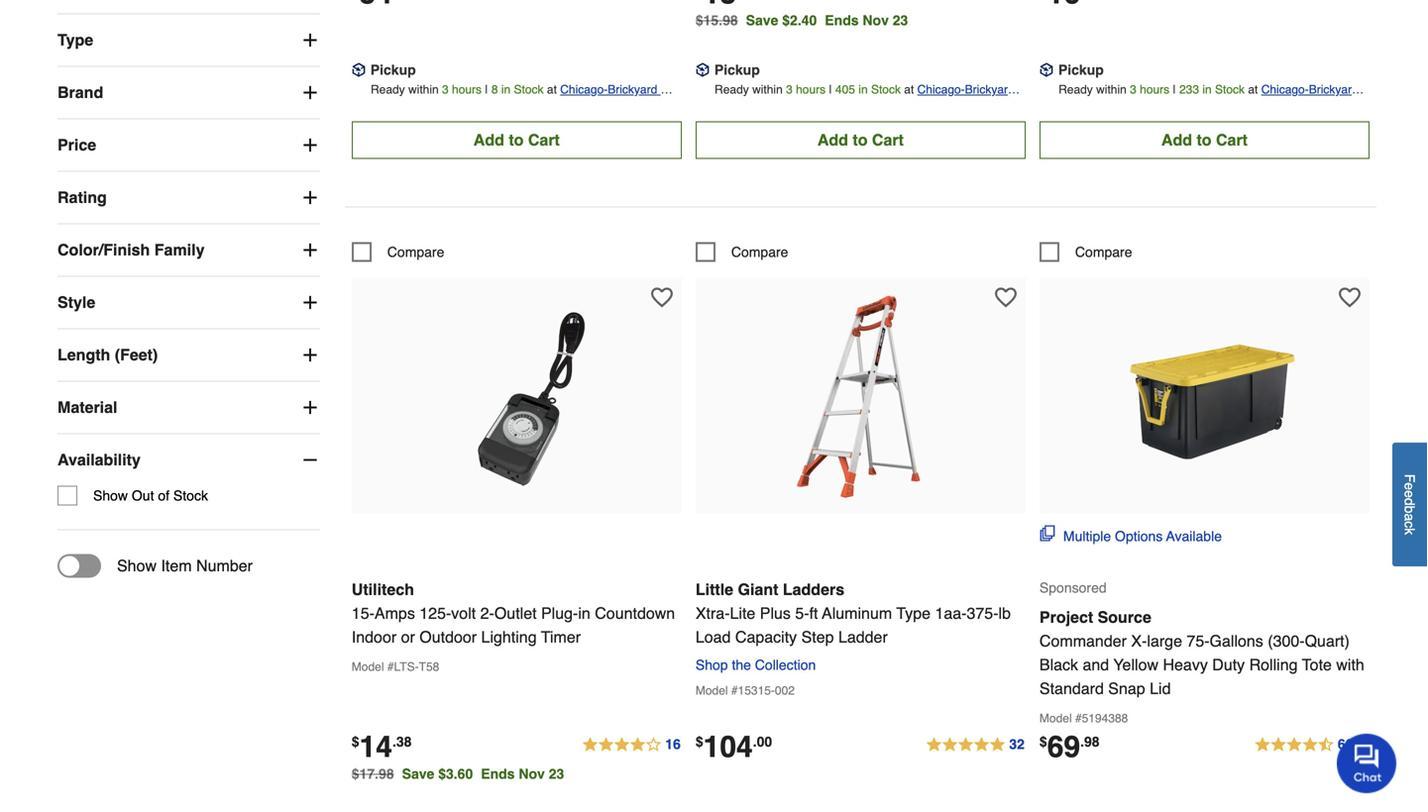 Task type: vqa. For each thing, say whether or not it's contained in the screenshot.
desk
no



Task type: locate. For each thing, give the bounding box(es) containing it.
in for 405
[[859, 83, 868, 96]]

within left '8' at the left top of the page
[[408, 83, 439, 96]]

within inside ready within 3 hours | 405 in stock at chicago-brickyard lowe's
[[752, 83, 783, 96]]

0 horizontal spatial 3
[[442, 83, 449, 96]]

add to cart button down ready within 3 hours | 405 in stock at chicago-brickyard lowe's
[[696, 121, 1026, 159]]

1 horizontal spatial brickyard
[[965, 83, 1015, 96]]

0 horizontal spatial hours
[[452, 83, 482, 96]]

type
[[57, 31, 93, 49], [897, 604, 931, 623]]

plus image
[[300, 83, 320, 103], [300, 135, 320, 155], [300, 240, 320, 260], [300, 293, 320, 313]]

$17.98 save $3.60 ends nov 23
[[352, 767, 564, 782]]

0 vertical spatial #
[[387, 660, 394, 674]]

1 plus image from the top
[[300, 30, 320, 50]]

multiple
[[1064, 529, 1111, 545]]

0 horizontal spatial |
[[485, 83, 488, 96]]

0 vertical spatial save
[[746, 12, 779, 28]]

shop the collection link
[[696, 658, 824, 673]]

# up .98
[[1076, 712, 1082, 726]]

cart for 3rd add to cart button from right
[[528, 131, 560, 149]]

1 horizontal spatial save
[[746, 12, 779, 28]]

2 add from the left
[[818, 131, 849, 149]]

2 horizontal spatial heart outline image
[[1339, 287, 1361, 309]]

show for show out of stock
[[93, 488, 128, 504]]

lowe's for 233
[[1262, 102, 1298, 116]]

type left 1aa-
[[897, 604, 931, 623]]

chicago- inside "ready within 3 hours | 233 in stock at chicago-brickyard lowe's"
[[1262, 83, 1309, 96]]

1 add to cart button from the left
[[352, 121, 682, 159]]

2 add to cart from the left
[[818, 131, 904, 149]]

timer
[[541, 628, 581, 647]]

2 horizontal spatial compare
[[1075, 244, 1133, 260]]

at for 233
[[1248, 83, 1258, 96]]

in up timer
[[578, 604, 591, 623]]

1 horizontal spatial at
[[904, 83, 914, 96]]

stock right "233"
[[1215, 83, 1245, 96]]

stock
[[514, 83, 544, 96], [871, 83, 901, 96], [1215, 83, 1245, 96], [173, 488, 208, 504]]

plus image inside 'length (feet)' button
[[300, 345, 320, 365]]

0 horizontal spatial heart outline image
[[651, 287, 673, 309]]

| inside "ready within 3 hours | 233 in stock at chicago-brickyard lowe's"
[[1173, 83, 1176, 96]]

hours inside ready within 3 hours | 405 in stock at chicago-brickyard lowe's
[[796, 83, 826, 96]]

model down shop
[[696, 684, 728, 698]]

75-
[[1187, 632, 1210, 651]]

pickup image
[[1040, 63, 1054, 77]]

3 chicago-brickyard lowe's button from the left
[[1262, 80, 1370, 116]]

the
[[732, 658, 751, 673]]

| inside ready within 3 hours | 405 in stock at chicago-brickyard lowe's
[[829, 83, 832, 96]]

0 horizontal spatial ends
[[481, 767, 515, 782]]

$ inside $ 14 .38
[[352, 734, 359, 750]]

3 to from the left
[[1197, 131, 1212, 149]]

plus image inside material button
[[300, 398, 320, 418]]

within inside "ready within 3 hours | 233 in stock at chicago-brickyard lowe's"
[[1097, 83, 1127, 96]]

1 vertical spatial ends nov 23 element
[[481, 767, 572, 782]]

5014114195 element
[[696, 242, 789, 262]]

at inside ready within 3 hours | 405 in stock at chicago-brickyard lowe's
[[904, 83, 914, 96]]

1 horizontal spatial 3
[[786, 83, 793, 96]]

2 horizontal spatial brickyard
[[1309, 83, 1359, 96]]

ready for ready within 3 hours | 8 in stock at chicago-brickyard lowe's
[[371, 83, 405, 96]]

c
[[1402, 521, 1418, 528]]

chicago- for ready within 3 hours | 233 in stock at chicago-brickyard lowe's
[[1262, 83, 1309, 96]]

within for ready within 3 hours | 405 in stock at chicago-brickyard lowe's
[[752, 83, 783, 96]]

cart
[[528, 131, 560, 149], [872, 131, 904, 149], [1216, 131, 1248, 149]]

ready inside "ready within 3 hours | 233 in stock at chicago-brickyard lowe's"
[[1059, 83, 1093, 96]]

.00
[[753, 734, 772, 750]]

chicago- inside ready within 3 hours | 8 in stock at chicago-brickyard lowe's
[[560, 83, 608, 96]]

tote
[[1302, 656, 1332, 674]]

model # 15315-002
[[696, 684, 795, 698]]

hours inside ready within 3 hours | 8 in stock at chicago-brickyard lowe's
[[452, 83, 482, 96]]

1 hours from the left
[[452, 83, 482, 96]]

plus image inside type button
[[300, 30, 320, 50]]

add to cart for 2nd add to cart button from the left
[[818, 131, 904, 149]]

104
[[703, 730, 753, 765]]

type inside button
[[57, 31, 93, 49]]

save down .38
[[402, 767, 435, 782]]

to down "ready within 3 hours | 233 in stock at chicago-brickyard lowe's"
[[1197, 131, 1212, 149]]

nov right $3.60
[[519, 767, 545, 782]]

2 chicago- from the left
[[918, 83, 965, 96]]

1 horizontal spatial ready
[[715, 83, 749, 96]]

model for model # 15315-002
[[696, 684, 728, 698]]

2 within from the left
[[752, 83, 783, 96]]

e up the b
[[1402, 491, 1418, 498]]

hours for 8
[[452, 83, 482, 96]]

multiple options available link
[[1040, 526, 1222, 546]]

was price $15.98 element
[[696, 7, 746, 28]]

snap
[[1109, 680, 1146, 698]]

lts-
[[394, 660, 419, 674]]

was price $17.98 element
[[352, 762, 402, 782]]

within inside ready within 3 hours | 8 in stock at chicago-brickyard lowe's
[[408, 83, 439, 96]]

2 horizontal spatial hours
[[1140, 83, 1170, 96]]

$ right 32 at right
[[1040, 734, 1048, 750]]

0 horizontal spatial brickyard
[[608, 83, 658, 96]]

1 | from the left
[[485, 83, 488, 96]]

lowe's inside ready within 3 hours | 8 in stock at chicago-brickyard lowe's
[[560, 102, 597, 116]]

add to cart down ready within 3 hours | 8 in stock at chicago-brickyard lowe's
[[474, 131, 560, 149]]

add
[[474, 131, 504, 149], [818, 131, 849, 149], [1162, 131, 1193, 149]]

1 within from the left
[[408, 83, 439, 96]]

at inside "ready within 3 hours | 233 in stock at chicago-brickyard lowe's"
[[1248, 83, 1258, 96]]

ends
[[825, 12, 859, 28], [481, 767, 515, 782]]

2 plus image from the top
[[300, 135, 320, 155]]

0 horizontal spatial pickup image
[[352, 63, 366, 77]]

$ up was price $17.98 element
[[352, 734, 359, 750]]

compare inside '5014300771' element
[[387, 244, 444, 260]]

2 3 from the left
[[786, 83, 793, 96]]

405
[[836, 83, 855, 96]]

chicago-brickyard lowe's button for ready within 3 hours | 8 in stock at chicago-brickyard lowe's
[[560, 80, 682, 116]]

3 3 from the left
[[1130, 83, 1137, 96]]

$15.98
[[696, 12, 738, 28]]

show item number element
[[57, 555, 253, 578]]

lite
[[730, 604, 756, 623]]

at right '8' at the left top of the page
[[547, 83, 557, 96]]

within left "233"
[[1097, 83, 1127, 96]]

1 horizontal spatial heart outline image
[[995, 287, 1017, 309]]

15-
[[352, 604, 375, 623]]

0 vertical spatial 23
[[893, 12, 908, 28]]

2 horizontal spatial ready
[[1059, 83, 1093, 96]]

plus image for length (feet)
[[300, 345, 320, 365]]

type up brand
[[57, 31, 93, 49]]

lowe's inside ready within 3 hours | 405 in stock at chicago-brickyard lowe's
[[918, 102, 954, 116]]

1 horizontal spatial pickup
[[715, 62, 760, 78]]

5013943287 element
[[1040, 242, 1133, 262]]

brickyard for ready within 3 hours | 8 in stock at chicago-brickyard lowe's
[[608, 83, 658, 96]]

little giant ladders xtra-lite plus 5-ft aluminum type 1aa-375-lb load capacity step ladder image
[[752, 288, 970, 506]]

1 horizontal spatial add to cart button
[[696, 121, 1026, 159]]

duty
[[1213, 656, 1245, 674]]

model down indoor
[[352, 660, 384, 674]]

compare inside 5014114195 element
[[731, 244, 789, 260]]

1 vertical spatial save
[[402, 767, 435, 782]]

number
[[196, 557, 253, 575]]

2 at from the left
[[904, 83, 914, 96]]

lid
[[1150, 680, 1171, 698]]

ready inside ready within 3 hours | 405 in stock at chicago-brickyard lowe's
[[715, 83, 749, 96]]

0 horizontal spatial pickup
[[371, 62, 416, 78]]

plus image for style
[[300, 293, 320, 313]]

1 vertical spatial nov
[[519, 767, 545, 782]]

2 plus image from the top
[[300, 188, 320, 208]]

length (feet) button
[[57, 330, 320, 381]]

1 horizontal spatial cart
[[872, 131, 904, 149]]

3 compare from the left
[[1075, 244, 1133, 260]]

ends right $2.40
[[825, 12, 859, 28]]

(300-
[[1268, 632, 1305, 651]]

plus image inside color/finish family button
[[300, 240, 320, 260]]

compare inside 5013943287 element
[[1075, 244, 1133, 260]]

stock right '8' at the left top of the page
[[514, 83, 544, 96]]

2 horizontal spatial add
[[1162, 131, 1193, 149]]

1 horizontal spatial #
[[731, 684, 738, 698]]

3 brickyard from the left
[[1309, 83, 1359, 96]]

nov right $2.40
[[863, 12, 889, 28]]

in right "233"
[[1203, 83, 1212, 96]]

0 horizontal spatial #
[[387, 660, 394, 674]]

add down "233"
[[1162, 131, 1193, 149]]

hours left 405
[[796, 83, 826, 96]]

1 at from the left
[[547, 83, 557, 96]]

# for lts-t58
[[387, 660, 394, 674]]

heavy
[[1163, 656, 1208, 674]]

0 vertical spatial type
[[57, 31, 93, 49]]

stock inside ready within 3 hours | 8 in stock at chicago-brickyard lowe's
[[514, 83, 544, 96]]

add to cart button down ready within 3 hours | 8 in stock at chicago-brickyard lowe's
[[352, 121, 682, 159]]

to down ready within 3 hours | 8 in stock at chicago-brickyard lowe's
[[509, 131, 524, 149]]

chicago-brickyard lowe's button for ready within 3 hours | 405 in stock at chicago-brickyard lowe's
[[918, 80, 1026, 116]]

1 vertical spatial #
[[731, 684, 738, 698]]

# for 5194388
[[1076, 712, 1082, 726]]

23 for $17.98 save $3.60 ends nov 23
[[549, 767, 564, 782]]

3 | from the left
[[1173, 83, 1176, 96]]

2 horizontal spatial chicago-brickyard lowe's button
[[1262, 80, 1370, 116]]

| inside ready within 3 hours | 8 in stock at chicago-brickyard lowe's
[[485, 83, 488, 96]]

chicago- right 405
[[918, 83, 965, 96]]

color/finish family
[[57, 241, 205, 259]]

brickyard inside "ready within 3 hours | 233 in stock at chicago-brickyard lowe's"
[[1309, 83, 1359, 96]]

show left out
[[93, 488, 128, 504]]

0 vertical spatial nov
[[863, 12, 889, 28]]

ready inside ready within 3 hours | 8 in stock at chicago-brickyard lowe's
[[371, 83, 405, 96]]

0 vertical spatial model
[[352, 660, 384, 674]]

ready for ready within 3 hours | 233 in stock at chicago-brickyard lowe's
[[1059, 83, 1093, 96]]

2 ready from the left
[[715, 83, 749, 96]]

3 lowe's from the left
[[1262, 102, 1298, 116]]

0 vertical spatial show
[[93, 488, 128, 504]]

plus image inside style button
[[300, 293, 320, 313]]

chicago- right "233"
[[1262, 83, 1309, 96]]

brickyard for ready within 3 hours | 233 in stock at chicago-brickyard lowe's
[[1309, 83, 1359, 96]]

3 left '8' at the left top of the page
[[442, 83, 449, 96]]

3 chicago- from the left
[[1262, 83, 1309, 96]]

or
[[401, 628, 415, 647]]

brickyard inside ready within 3 hours | 8 in stock at chicago-brickyard lowe's
[[608, 83, 658, 96]]

chat invite button image
[[1337, 734, 1398, 794]]

1 horizontal spatial pickup image
[[696, 63, 710, 77]]

| for 233
[[1173, 83, 1176, 96]]

e up d
[[1402, 483, 1418, 491]]

1 horizontal spatial lowe's
[[918, 102, 954, 116]]

1 horizontal spatial add to cart
[[818, 131, 904, 149]]

5194388
[[1082, 712, 1128, 726]]

brand
[[57, 83, 103, 102]]

stock inside ready within 3 hours | 405 in stock at chicago-brickyard lowe's
[[871, 83, 901, 96]]

3 plus image from the top
[[300, 240, 320, 260]]

2 horizontal spatial $
[[1040, 734, 1048, 750]]

within for ready within 3 hours | 8 in stock at chicago-brickyard lowe's
[[408, 83, 439, 96]]

in right 405
[[859, 83, 868, 96]]

nov for $17.98 save $3.60 ends nov 23
[[519, 767, 545, 782]]

| left "233"
[[1173, 83, 1176, 96]]

1 horizontal spatial ends
[[825, 12, 859, 28]]

2 horizontal spatial pickup
[[1059, 62, 1104, 78]]

1 add to cart from the left
[[474, 131, 560, 149]]

2 to from the left
[[853, 131, 868, 149]]

pickup image
[[352, 63, 366, 77], [696, 63, 710, 77]]

0 horizontal spatial $
[[352, 734, 359, 750]]

0 horizontal spatial nov
[[519, 767, 545, 782]]

$ right 16 in the bottom of the page
[[696, 734, 703, 750]]

type button
[[57, 14, 320, 66]]

2 | from the left
[[829, 83, 832, 96]]

plus
[[760, 604, 791, 623]]

ends nov 23 element right $3.60
[[481, 767, 572, 782]]

0 horizontal spatial lowe's
[[560, 102, 597, 116]]

2 vertical spatial model
[[1040, 712, 1072, 726]]

model # 5194388
[[1040, 712, 1128, 726]]

show out of stock
[[93, 488, 208, 504]]

chicago-
[[560, 83, 608, 96], [918, 83, 965, 96], [1262, 83, 1309, 96]]

3 at from the left
[[1248, 83, 1258, 96]]

in for 233
[[1203, 83, 1212, 96]]

23 for $15.98 save $2.40 ends nov 23
[[893, 12, 908, 28]]

0 horizontal spatial cart
[[528, 131, 560, 149]]

1 $ from the left
[[352, 734, 359, 750]]

1 vertical spatial type
[[897, 604, 931, 623]]

2 pickup image from the left
[[696, 63, 710, 77]]

0 horizontal spatial at
[[547, 83, 557, 96]]

1 vertical spatial show
[[117, 557, 157, 575]]

compare
[[387, 244, 444, 260], [731, 244, 789, 260], [1075, 244, 1133, 260]]

at right 405
[[904, 83, 914, 96]]

brickyard for ready within 3 hours | 405 in stock at chicago-brickyard lowe's
[[965, 83, 1015, 96]]

3 add to cart button from the left
[[1040, 121, 1370, 159]]

1 horizontal spatial model
[[696, 684, 728, 698]]

4 plus image from the top
[[300, 293, 320, 313]]

chicago-brickyard lowe's button for ready within 3 hours | 233 in stock at chicago-brickyard lowe's
[[1262, 80, 1370, 116]]

ft
[[809, 604, 818, 623]]

in inside ready within 3 hours | 405 in stock at chicago-brickyard lowe's
[[859, 83, 868, 96]]

lowe's for 405
[[918, 102, 954, 116]]

3 plus image from the top
[[300, 345, 320, 365]]

23
[[893, 12, 908, 28], [549, 767, 564, 782]]

model for model # lts-t58
[[352, 660, 384, 674]]

0 horizontal spatial add to cart button
[[352, 121, 682, 159]]

hours left '8' at the left top of the page
[[452, 83, 482, 96]]

to
[[509, 131, 524, 149], [853, 131, 868, 149], [1197, 131, 1212, 149]]

chicago- right '8' at the left top of the page
[[560, 83, 608, 96]]

$17.98
[[352, 767, 394, 782]]

3 $ from the left
[[1040, 734, 1048, 750]]

add down 405
[[818, 131, 849, 149]]

and
[[1083, 656, 1109, 674]]

1 horizontal spatial chicago-brickyard lowe's button
[[918, 80, 1026, 116]]

in inside "ready within 3 hours | 233 in stock at chicago-brickyard lowe's"
[[1203, 83, 1212, 96]]

0 vertical spatial ends
[[825, 12, 859, 28]]

within down $2.40
[[752, 83, 783, 96]]

cart for 2nd add to cart button from the left
[[872, 131, 904, 149]]

3 cart from the left
[[1216, 131, 1248, 149]]

model
[[352, 660, 384, 674], [696, 684, 728, 698], [1040, 712, 1072, 726]]

.98
[[1081, 734, 1100, 750]]

save for save $2.40
[[746, 12, 779, 28]]

0 horizontal spatial 23
[[549, 767, 564, 782]]

3 ready from the left
[[1059, 83, 1093, 96]]

stock inside "ready within 3 hours | 233 in stock at chicago-brickyard lowe's"
[[1215, 83, 1245, 96]]

cart for 3rd add to cart button from left
[[1216, 131, 1248, 149]]

1 brickyard from the left
[[608, 83, 658, 96]]

1 horizontal spatial within
[[752, 83, 783, 96]]

2 horizontal spatial 3
[[1130, 83, 1137, 96]]

add to cart down ready within 3 hours | 405 in stock at chicago-brickyard lowe's
[[818, 131, 904, 149]]

lowe's inside "ready within 3 hours | 233 in stock at chicago-brickyard lowe's"
[[1262, 102, 1298, 116]]

1 lowe's from the left
[[560, 102, 597, 116]]

chicago- for ready within 3 hours | 405 in stock at chicago-brickyard lowe's
[[918, 83, 965, 96]]

save left $2.40
[[746, 12, 779, 28]]

in inside ready within 3 hours | 8 in stock at chicago-brickyard lowe's
[[501, 83, 511, 96]]

plus image for color/finish family
[[300, 240, 320, 260]]

| left 405
[[829, 83, 832, 96]]

1 horizontal spatial type
[[897, 604, 931, 623]]

save
[[746, 12, 779, 28], [402, 767, 435, 782]]

0 horizontal spatial ends nov 23 element
[[481, 767, 572, 782]]

0 horizontal spatial add to cart
[[474, 131, 560, 149]]

0 horizontal spatial within
[[408, 83, 439, 96]]

2 horizontal spatial chicago-
[[1262, 83, 1309, 96]]

cart down ready within 3 hours | 8 in stock at chicago-brickyard lowe's
[[528, 131, 560, 149]]

3 inside "ready within 3 hours | 233 in stock at chicago-brickyard lowe's"
[[1130, 83, 1137, 96]]

hours left "233"
[[1140, 83, 1170, 96]]

1 chicago-brickyard lowe's button from the left
[[560, 80, 682, 116]]

2 horizontal spatial within
[[1097, 83, 1127, 96]]

2 $ from the left
[[696, 734, 703, 750]]

material
[[57, 398, 117, 417]]

stock right 405
[[871, 83, 901, 96]]

0 vertical spatial ends nov 23 element
[[825, 12, 916, 28]]

brickyard inside ready within 3 hours | 405 in stock at chicago-brickyard lowe's
[[965, 83, 1015, 96]]

2 horizontal spatial lowe's
[[1262, 102, 1298, 116]]

ends right $3.60
[[481, 767, 515, 782]]

f e e d b a c k
[[1402, 474, 1418, 535]]

to down ready within 3 hours | 405 in stock at chicago-brickyard lowe's
[[853, 131, 868, 149]]

ends nov 23 element right $2.40
[[825, 12, 916, 28]]

plus image for price
[[300, 135, 320, 155]]

style
[[57, 293, 95, 312]]

sponsored
[[1040, 580, 1107, 596]]

2 horizontal spatial to
[[1197, 131, 1212, 149]]

plus image
[[300, 30, 320, 50], [300, 188, 320, 208], [300, 345, 320, 365], [300, 398, 320, 418]]

ladders
[[783, 581, 845, 599]]

1 vertical spatial 23
[[549, 767, 564, 782]]

1 horizontal spatial to
[[853, 131, 868, 149]]

2 horizontal spatial #
[[1076, 712, 1082, 726]]

3 pickup from the left
[[1059, 62, 1104, 78]]

1 horizontal spatial |
[[829, 83, 832, 96]]

3 left 405
[[786, 83, 793, 96]]

1 vertical spatial model
[[696, 684, 728, 698]]

cart down ready within 3 hours | 405 in stock at chicago-brickyard lowe's
[[872, 131, 904, 149]]

1 cart from the left
[[528, 131, 560, 149]]

1 3 from the left
[[442, 83, 449, 96]]

2 chicago-brickyard lowe's button from the left
[[918, 80, 1026, 116]]

2 hours from the left
[[796, 83, 826, 96]]

$ inside $ 69 .98
[[1040, 734, 1048, 750]]

0 horizontal spatial compare
[[387, 244, 444, 260]]

$ for 69
[[1040, 734, 1048, 750]]

add down ready within 3 hours | 8 in stock at chicago-brickyard lowe's
[[474, 131, 504, 149]]

2 heart outline image from the left
[[995, 287, 1017, 309]]

3 inside ready within 3 hours | 8 in stock at chicago-brickyard lowe's
[[442, 83, 449, 96]]

2 horizontal spatial |
[[1173, 83, 1176, 96]]

2 vertical spatial #
[[1076, 712, 1082, 726]]

$ for 14
[[352, 734, 359, 750]]

add to cart down "ready within 3 hours | 233 in stock at chicago-brickyard lowe's"
[[1162, 131, 1248, 149]]

0 horizontal spatial to
[[509, 131, 524, 149]]

multiple options available
[[1064, 529, 1222, 545]]

2 horizontal spatial at
[[1248, 83, 1258, 96]]

0 horizontal spatial chicago-brickyard lowe's button
[[560, 80, 682, 116]]

3 hours from the left
[[1140, 83, 1170, 96]]

1 compare from the left
[[387, 244, 444, 260]]

3 heart outline image from the left
[[1339, 287, 1361, 309]]

1 horizontal spatial 23
[[893, 12, 908, 28]]

1 e from the top
[[1402, 483, 1418, 491]]

show left item
[[117, 557, 157, 575]]

save for save $3.60
[[402, 767, 435, 782]]

load
[[696, 628, 731, 647]]

1 pickup from the left
[[371, 62, 416, 78]]

1 horizontal spatial add
[[818, 131, 849, 149]]

$15.98 save $2.40 ends nov 23
[[696, 12, 908, 28]]

0 horizontal spatial chicago-
[[560, 83, 608, 96]]

little
[[696, 581, 734, 599]]

ends nov 23 element
[[825, 12, 916, 28], [481, 767, 572, 782]]

at right "233"
[[1248, 83, 1258, 96]]

.38
[[393, 734, 412, 750]]

2 horizontal spatial add to cart
[[1162, 131, 1248, 149]]

hours for 405
[[796, 83, 826, 96]]

$ inside '$ 104 .00'
[[696, 734, 703, 750]]

2 cart from the left
[[872, 131, 904, 149]]

1 add from the left
[[474, 131, 504, 149]]

1 horizontal spatial chicago-
[[918, 83, 965, 96]]

rolling
[[1250, 656, 1298, 674]]

0 horizontal spatial type
[[57, 31, 93, 49]]

within
[[408, 83, 439, 96], [752, 83, 783, 96], [1097, 83, 1127, 96]]

add to cart for 3rd add to cart button from right
[[474, 131, 560, 149]]

4 stars image
[[581, 734, 682, 758]]

actual price $104.00 element
[[696, 730, 772, 765]]

2 horizontal spatial cart
[[1216, 131, 1248, 149]]

hours inside "ready within 3 hours | 233 in stock at chicago-brickyard lowe's"
[[1140, 83, 1170, 96]]

heart outline image
[[651, 287, 673, 309], [995, 287, 1017, 309], [1339, 287, 1361, 309]]

# for 15315-002
[[731, 684, 738, 698]]

plus image inside price button
[[300, 135, 320, 155]]

chicago- inside ready within 3 hours | 405 in stock at chicago-brickyard lowe's
[[918, 83, 965, 96]]

at
[[547, 83, 557, 96], [904, 83, 914, 96], [1248, 83, 1258, 96]]

1 horizontal spatial hours
[[796, 83, 826, 96]]

1 horizontal spatial compare
[[731, 244, 789, 260]]

3 add to cart from the left
[[1162, 131, 1248, 149]]

0 horizontal spatial add
[[474, 131, 504, 149]]

hours
[[452, 83, 482, 96], [796, 83, 826, 96], [1140, 83, 1170, 96]]

2 horizontal spatial model
[[1040, 712, 1072, 726]]

1 chicago- from the left
[[560, 83, 608, 96]]

(feet)
[[115, 346, 158, 364]]

3 inside ready within 3 hours | 405 in stock at chicago-brickyard lowe's
[[786, 83, 793, 96]]

2 compare from the left
[[731, 244, 789, 260]]

2 pickup from the left
[[715, 62, 760, 78]]

add to cart button down "ready within 3 hours | 233 in stock at chicago-brickyard lowe's"
[[1040, 121, 1370, 159]]

1 ready from the left
[[371, 83, 405, 96]]

minus image
[[300, 451, 320, 470]]

0 horizontal spatial save
[[402, 767, 435, 782]]

1 plus image from the top
[[300, 83, 320, 103]]

1 horizontal spatial nov
[[863, 12, 889, 28]]

in right '8' at the left top of the page
[[501, 83, 511, 96]]

1 horizontal spatial $
[[696, 734, 703, 750]]

chicago-brickyard lowe's button
[[560, 80, 682, 116], [918, 80, 1026, 116], [1262, 80, 1370, 116]]

type inside little giant ladders xtra-lite plus 5-ft aluminum type 1aa-375-lb load capacity step ladder
[[897, 604, 931, 623]]

3 within from the left
[[1097, 83, 1127, 96]]

4 plus image from the top
[[300, 398, 320, 418]]

0 horizontal spatial ready
[[371, 83, 405, 96]]

plus image inside the brand button
[[300, 83, 320, 103]]

in
[[501, 83, 511, 96], [859, 83, 868, 96], [1203, 83, 1212, 96], [578, 604, 591, 623]]

002
[[775, 684, 795, 698]]

1 horizontal spatial ends nov 23 element
[[825, 12, 916, 28]]

2 horizontal spatial add to cart button
[[1040, 121, 1370, 159]]

# down indoor
[[387, 660, 394, 674]]

2 brickyard from the left
[[965, 83, 1015, 96]]

at inside ready within 3 hours | 8 in stock at chicago-brickyard lowe's
[[547, 83, 557, 96]]

of
[[158, 488, 170, 504]]

plus image inside the rating button
[[300, 188, 320, 208]]

x-
[[1131, 632, 1147, 651]]

1 pickup image from the left
[[352, 63, 366, 77]]

1 vertical spatial ends
[[481, 767, 515, 782]]

cart down "ready within 3 hours | 233 in stock at chicago-brickyard lowe's"
[[1216, 131, 1248, 149]]

3 left "233"
[[1130, 83, 1137, 96]]

2 lowe's from the left
[[918, 102, 954, 116]]

model up 69
[[1040, 712, 1072, 726]]

# down the
[[731, 684, 738, 698]]

| left '8' at the left top of the page
[[485, 83, 488, 96]]

0 horizontal spatial model
[[352, 660, 384, 674]]



Task type: describe. For each thing, give the bounding box(es) containing it.
out
[[132, 488, 154, 504]]

$3.60
[[438, 767, 473, 782]]

t58
[[419, 660, 439, 674]]

ends for $2.40
[[825, 12, 859, 28]]

1 heart outline image from the left
[[651, 287, 673, 309]]

f
[[1402, 474, 1418, 483]]

6692
[[1338, 737, 1369, 753]]

ready within 3 hours | 8 in stock at chicago-brickyard lowe's
[[371, 83, 661, 116]]

at for 405
[[904, 83, 914, 96]]

material button
[[57, 382, 320, 434]]

nov for $15.98 save $2.40 ends nov 23
[[863, 12, 889, 28]]

$ 104 .00
[[696, 730, 772, 765]]

4.5 stars image
[[1254, 734, 1370, 758]]

show item number
[[117, 557, 253, 575]]

b
[[1402, 506, 1418, 514]]

little giant ladders xtra-lite plus 5-ft aluminum type 1aa-375-lb load capacity step ladder
[[696, 581, 1011, 647]]

rating button
[[57, 172, 320, 224]]

ready within 3 hours | 233 in stock at chicago-brickyard lowe's
[[1059, 83, 1362, 116]]

black
[[1040, 656, 1079, 674]]

16
[[665, 737, 681, 753]]

compare for 5013943287 element
[[1075, 244, 1133, 260]]

ladder
[[839, 628, 888, 647]]

source
[[1098, 608, 1152, 627]]

125-
[[420, 604, 451, 623]]

a
[[1402, 514, 1418, 521]]

3 add from the left
[[1162, 131, 1193, 149]]

color/finish
[[57, 241, 150, 259]]

1aa-
[[935, 604, 967, 623]]

69
[[1048, 730, 1081, 765]]

xtra-
[[696, 604, 730, 623]]

ends for $3.60
[[481, 767, 515, 782]]

2 e from the top
[[1402, 491, 1418, 498]]

shop the collection
[[696, 658, 816, 673]]

plus image for type
[[300, 30, 320, 50]]

32
[[1009, 737, 1025, 753]]

pickup for ready within 3 hours | 405 in stock at chicago-brickyard lowe's
[[715, 62, 760, 78]]

family
[[154, 241, 205, 259]]

add to cart for 3rd add to cart button from left
[[1162, 131, 1248, 149]]

actual price $69.98 element
[[1040, 730, 1100, 765]]

aluminum
[[822, 604, 892, 623]]

price button
[[57, 119, 320, 171]]

stock right of
[[173, 488, 208, 504]]

volt
[[451, 604, 476, 623]]

options
[[1115, 529, 1163, 545]]

| for 405
[[829, 83, 832, 96]]

plus image for material
[[300, 398, 320, 418]]

gallons
[[1210, 632, 1264, 651]]

plus image for brand
[[300, 83, 320, 103]]

pickup image for ready within 3 hours | 405 in stock at chicago-brickyard lowe's
[[696, 63, 710, 77]]

countdown
[[595, 604, 675, 623]]

yellow
[[1114, 656, 1159, 674]]

savings save $3.60 element
[[402, 767, 572, 782]]

step
[[802, 628, 834, 647]]

within for ready within 3 hours | 233 in stock at chicago-brickyard lowe's
[[1097, 83, 1127, 96]]

pickup image for ready within 3 hours | 8 in stock at chicago-brickyard lowe's
[[352, 63, 366, 77]]

in inside utilitech 15-amps 125-volt 2-outlet plug-in countdown indoor or outdoor lighting timer
[[578, 604, 591, 623]]

price
[[57, 136, 96, 154]]

pickup for ready within 3 hours | 8 in stock at chicago-brickyard lowe's
[[371, 62, 416, 78]]

project source commander x-large 75-gallons (300-quart) black and yellow heavy duty rolling tote with standard snap lid
[[1040, 608, 1365, 698]]

length
[[57, 346, 110, 364]]

6692 button
[[1254, 734, 1370, 758]]

hours for 233
[[1140, 83, 1170, 96]]

project source commander x-large 75-gallons (300-quart) black and yellow heavy duty rolling tote with standard snap lid image
[[1096, 288, 1314, 506]]

utilitech 15-amps 125-volt 2-outlet plug-in countdown indoor or outdoor lighting timer image
[[408, 288, 626, 506]]

stock for 233
[[1215, 83, 1245, 96]]

with
[[1337, 656, 1365, 674]]

availability
[[57, 451, 141, 469]]

length (feet)
[[57, 346, 158, 364]]

at for 8
[[547, 83, 557, 96]]

actual price $14.38 element
[[352, 730, 412, 765]]

availability button
[[57, 435, 320, 486]]

quart)
[[1305, 632, 1350, 651]]

1 to from the left
[[509, 131, 524, 149]]

3 for 233
[[1130, 83, 1137, 96]]

2 add to cart button from the left
[[696, 121, 1026, 159]]

shop
[[696, 658, 728, 673]]

ready for ready within 3 hours | 405 in stock at chicago-brickyard lowe's
[[715, 83, 749, 96]]

k
[[1402, 528, 1418, 535]]

brand button
[[57, 67, 320, 118]]

standard
[[1040, 680, 1104, 698]]

$ 69 .98
[[1040, 730, 1100, 765]]

capacity
[[735, 628, 797, 647]]

stock for 8
[[514, 83, 544, 96]]

giant
[[738, 581, 779, 599]]

compare for '5014300771' element
[[387, 244, 444, 260]]

compare for 5014114195 element
[[731, 244, 789, 260]]

ends nov 23 element for $17.98 save $3.60 ends nov 23
[[481, 767, 572, 782]]

ends nov 23 element for $15.98 save $2.40 ends nov 23
[[825, 12, 916, 28]]

3 for 8
[[442, 83, 449, 96]]

$2.40
[[782, 12, 817, 28]]

15315-
[[738, 684, 775, 698]]

item
[[161, 557, 192, 575]]

show for show item number
[[117, 557, 157, 575]]

f e e d b a c k button
[[1393, 443, 1427, 567]]

14
[[359, 730, 393, 765]]

rating
[[57, 188, 107, 207]]

32 button
[[925, 734, 1026, 758]]

model for model # 5194388
[[1040, 712, 1072, 726]]

chicago- for ready within 3 hours | 8 in stock at chicago-brickyard lowe's
[[560, 83, 608, 96]]

d
[[1402, 498, 1418, 506]]

16 button
[[581, 734, 682, 758]]

$ for 104
[[696, 734, 703, 750]]

plug-
[[541, 604, 578, 623]]

plus image for rating
[[300, 188, 320, 208]]

| for 8
[[485, 83, 488, 96]]

savings save $2.40 element
[[746, 12, 916, 28]]

in for 8
[[501, 83, 511, 96]]

lowe's for 8
[[560, 102, 597, 116]]

project
[[1040, 608, 1094, 627]]

5014300771 element
[[352, 242, 444, 262]]

outlet
[[495, 604, 537, 623]]

available
[[1167, 529, 1222, 545]]

3 for 405
[[786, 83, 793, 96]]

pickup for ready within 3 hours | 233 in stock at chicago-brickyard lowe's
[[1059, 62, 1104, 78]]

color/finish family button
[[57, 225, 320, 276]]

5 stars image
[[925, 734, 1026, 758]]

5-
[[795, 604, 809, 623]]

stock for 405
[[871, 83, 901, 96]]

model # lts-t58
[[352, 660, 439, 674]]

amps
[[375, 604, 415, 623]]

large
[[1147, 632, 1183, 651]]



